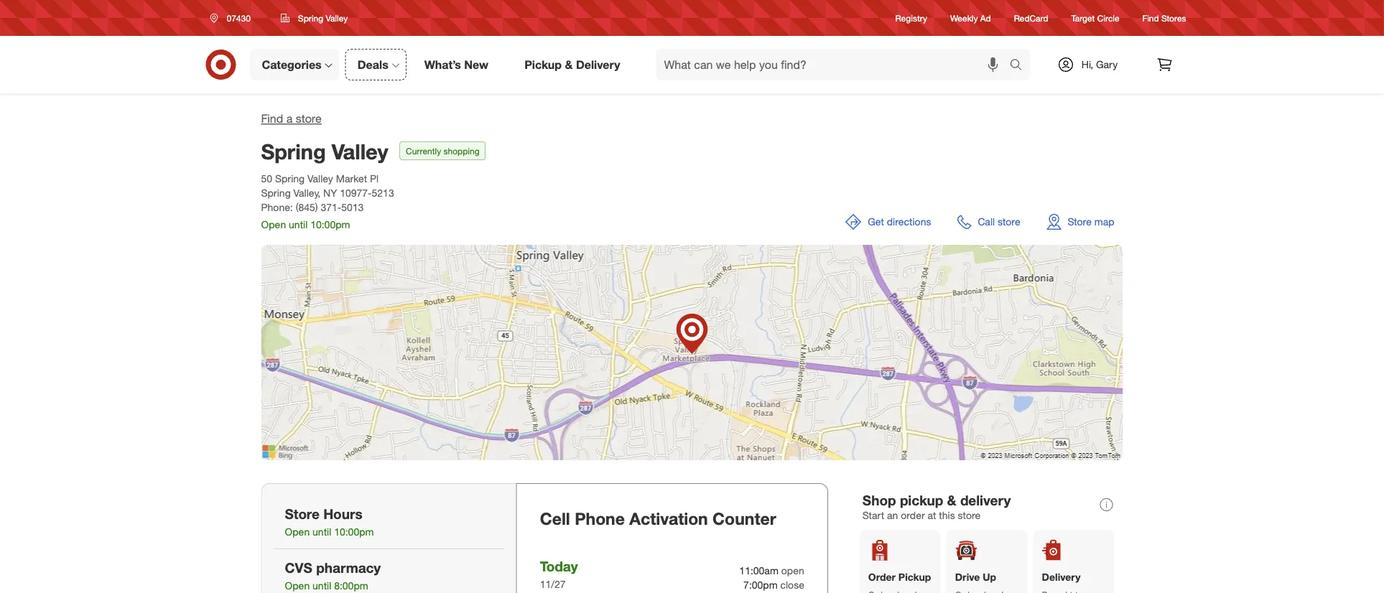 Task type: vqa. For each thing, say whether or not it's contained in the screenshot.
the right Find
yes



Task type: describe. For each thing, give the bounding box(es) containing it.
find stores link
[[1143, 12, 1186, 24]]

drive up link
[[947, 530, 1028, 593]]

start
[[863, 509, 884, 522]]

search
[[1003, 59, 1038, 73]]

(845)
[[296, 201, 318, 214]]

10:00pm inside store hours open until 10:00pm
[[334, 526, 374, 539]]

find a store link
[[261, 112, 322, 126]]

7:00pm
[[744, 579, 778, 592]]

gary
[[1096, 58, 1118, 71]]

spring up phone:
[[261, 187, 291, 199]]

valley inside dropdown button
[[326, 13, 348, 23]]

spring valley inside dropdown button
[[298, 13, 348, 23]]

hi,
[[1082, 58, 1093, 71]]

weekly ad link
[[950, 12, 991, 24]]

find stores
[[1143, 13, 1186, 23]]

& inside shop pickup & delivery start an order at this store
[[947, 492, 957, 509]]

shopping
[[444, 145, 480, 156]]

07430 button
[[201, 5, 266, 31]]

registry
[[895, 13, 927, 23]]

spring valley map image
[[261, 245, 1123, 461]]

spring down find a store link
[[261, 139, 326, 164]]

map
[[1095, 216, 1115, 228]]

redcard
[[1014, 13, 1048, 23]]

What can we help you find? suggestions appear below search field
[[656, 49, 1013, 80]]

371-
[[321, 201, 341, 214]]

close
[[780, 579, 804, 592]]

up
[[983, 571, 996, 584]]

store hours open until 10:00pm
[[285, 506, 374, 539]]

spring inside spring valley dropdown button
[[298, 13, 323, 23]]

open for store hours
[[285, 526, 310, 539]]

until for cvs
[[313, 580, 331, 592]]

store map
[[1068, 216, 1115, 228]]

hi, gary
[[1082, 58, 1118, 71]]

spring up valley,
[[275, 172, 305, 185]]

deals
[[358, 58, 388, 72]]

store map button
[[1038, 205, 1123, 239]]

07430
[[227, 13, 251, 23]]

11:00am
[[739, 565, 779, 577]]

this
[[939, 509, 955, 522]]

categories link
[[250, 49, 340, 80]]

11/27
[[540, 578, 566, 591]]

redcard link
[[1014, 12, 1048, 24]]

pickup & delivery link
[[512, 49, 638, 80]]

pickup
[[900, 492, 943, 509]]

today 11/27
[[540, 558, 578, 591]]

store for hours
[[285, 506, 320, 522]]

delivery
[[960, 492, 1011, 509]]

store for map
[[1068, 216, 1092, 228]]

new
[[464, 58, 489, 72]]

store inside call store button
[[998, 216, 1020, 228]]

search button
[[1003, 49, 1038, 83]]

open
[[781, 565, 804, 577]]

circle
[[1097, 13, 1120, 23]]

currently shopping
[[406, 145, 480, 156]]

at
[[928, 509, 936, 522]]

what's new
[[424, 58, 489, 72]]

11:00am open 7:00pm close
[[739, 565, 804, 592]]

an
[[887, 509, 898, 522]]

phone
[[575, 509, 625, 529]]

cell phone activation counter
[[540, 509, 776, 529]]

valley inside '50 spring valley market pl spring valley, ny 10977-5213 phone: (845) 371-5013 open until 10:00pm'
[[307, 172, 333, 185]]

8:00pm
[[334, 580, 368, 592]]

order pickup
[[868, 571, 931, 584]]

pharmacy
[[316, 560, 381, 576]]

until inside '50 spring valley market pl spring valley, ny 10977-5213 phone: (845) 371-5013 open until 10:00pm'
[[289, 218, 308, 231]]

get directions link
[[836, 205, 940, 239]]

market
[[336, 172, 367, 185]]

order
[[901, 509, 925, 522]]

open for cvs pharmacy
[[285, 580, 310, 592]]

order
[[868, 571, 896, 584]]



Task type: locate. For each thing, give the bounding box(es) containing it.
stores
[[1162, 13, 1186, 23]]

5213
[[372, 187, 394, 199]]

spring valley
[[298, 13, 348, 23], [261, 139, 388, 164]]

valley up the market
[[332, 139, 388, 164]]

find for find a store
[[261, 112, 283, 126]]

1 horizontal spatial store
[[958, 509, 981, 522]]

50
[[261, 172, 272, 185]]

delivery inside delivery link
[[1042, 571, 1081, 584]]

0 horizontal spatial pickup
[[525, 58, 562, 72]]

0 vertical spatial pickup
[[525, 58, 562, 72]]

what's
[[424, 58, 461, 72]]

hours
[[323, 506, 362, 522]]

order pickup link
[[860, 530, 941, 593]]

1 horizontal spatial delivery
[[1042, 571, 1081, 584]]

1 vertical spatial spring valley
[[261, 139, 388, 164]]

1 horizontal spatial store
[[1068, 216, 1092, 228]]

1 vertical spatial store
[[285, 506, 320, 522]]

5013
[[341, 201, 364, 214]]

0 vertical spatial delivery
[[576, 58, 620, 72]]

currently
[[406, 145, 441, 156]]

store inside shop pickup & delivery start an order at this store
[[958, 509, 981, 522]]

find for find stores
[[1143, 13, 1159, 23]]

until left 8:00pm
[[313, 580, 331, 592]]

0 vertical spatial store
[[296, 112, 322, 126]]

store
[[296, 112, 322, 126], [998, 216, 1020, 228], [958, 509, 981, 522]]

1 horizontal spatial find
[[1143, 13, 1159, 23]]

directions
[[887, 216, 931, 228]]

registry link
[[895, 12, 927, 24]]

get directions
[[868, 216, 931, 228]]

store capabilities with hours, vertical tabs tab list
[[261, 484, 516, 593]]

open down the cvs
[[285, 580, 310, 592]]

0 vertical spatial open
[[261, 218, 286, 231]]

until inside store hours open until 10:00pm
[[313, 526, 331, 539]]

store right call
[[998, 216, 1020, 228]]

1 vertical spatial pickup
[[899, 571, 931, 584]]

drive
[[955, 571, 980, 584]]

spring valley up "categories" link in the left top of the page
[[298, 13, 348, 23]]

what's new link
[[412, 49, 507, 80]]

pickup
[[525, 58, 562, 72], [899, 571, 931, 584]]

store inside store hours open until 10:00pm
[[285, 506, 320, 522]]

delivery link
[[1033, 530, 1115, 593]]

until
[[289, 218, 308, 231], [313, 526, 331, 539], [313, 580, 331, 592]]

call
[[978, 216, 995, 228]]

call store button
[[949, 205, 1029, 239]]

1 vertical spatial until
[[313, 526, 331, 539]]

counter
[[713, 509, 776, 529]]

store left hours
[[285, 506, 320, 522]]

weekly
[[950, 13, 978, 23]]

0 horizontal spatial store
[[296, 112, 322, 126]]

ny
[[323, 187, 337, 199]]

ad
[[980, 13, 991, 23]]

2 vertical spatial valley
[[307, 172, 333, 185]]

find a store
[[261, 112, 322, 126]]

delivery inside pickup & delivery link
[[576, 58, 620, 72]]

0 vertical spatial find
[[1143, 13, 1159, 23]]

until down (845)
[[289, 218, 308, 231]]

1 vertical spatial valley
[[332, 139, 388, 164]]

drive up
[[955, 571, 996, 584]]

valley
[[326, 13, 348, 23], [332, 139, 388, 164], [307, 172, 333, 185]]

pickup right the order
[[899, 571, 931, 584]]

target
[[1071, 13, 1095, 23]]

1 vertical spatial delivery
[[1042, 571, 1081, 584]]

0 vertical spatial &
[[565, 58, 573, 72]]

0 horizontal spatial find
[[261, 112, 283, 126]]

phone:
[[261, 201, 293, 214]]

weekly ad
[[950, 13, 991, 23]]

store inside button
[[1068, 216, 1092, 228]]

store
[[1068, 216, 1092, 228], [285, 506, 320, 522]]

pickup inside order pickup link
[[899, 571, 931, 584]]

2 horizontal spatial store
[[998, 216, 1020, 228]]

open down phone:
[[261, 218, 286, 231]]

10:00pm down 371-
[[310, 218, 350, 231]]

pl
[[370, 172, 379, 185]]

get
[[868, 216, 884, 228]]

0 vertical spatial store
[[1068, 216, 1092, 228]]

2 vertical spatial open
[[285, 580, 310, 592]]

valley up ny
[[307, 172, 333, 185]]

until down hours
[[313, 526, 331, 539]]

1 horizontal spatial pickup
[[899, 571, 931, 584]]

activation
[[629, 509, 708, 529]]

categories
[[262, 58, 322, 72]]

1 vertical spatial open
[[285, 526, 310, 539]]

find
[[1143, 13, 1159, 23], [261, 112, 283, 126]]

spring valley button
[[271, 5, 357, 31]]

pickup & delivery
[[525, 58, 620, 72]]

valley,
[[293, 187, 321, 199]]

delivery
[[576, 58, 620, 72], [1042, 571, 1081, 584]]

cvs pharmacy open until 8:00pm
[[285, 560, 381, 592]]

0 vertical spatial valley
[[326, 13, 348, 23]]

valley up deals link
[[326, 13, 348, 23]]

10977-
[[340, 187, 372, 199]]

0 horizontal spatial &
[[565, 58, 573, 72]]

10:00pm inside '50 spring valley market pl spring valley, ny 10977-5213 phone: (845) 371-5013 open until 10:00pm'
[[310, 218, 350, 231]]

open inside cvs pharmacy open until 8:00pm
[[285, 580, 310, 592]]

1 vertical spatial &
[[947, 492, 957, 509]]

shop
[[863, 492, 896, 509]]

spring
[[298, 13, 323, 23], [261, 139, 326, 164], [275, 172, 305, 185], [261, 187, 291, 199]]

10:00pm
[[310, 218, 350, 231], [334, 526, 374, 539]]

1 vertical spatial store
[[998, 216, 1020, 228]]

find inside find stores link
[[1143, 13, 1159, 23]]

cell
[[540, 509, 570, 529]]

open inside store hours open until 10:00pm
[[285, 526, 310, 539]]

open up the cvs
[[285, 526, 310, 539]]

today
[[540, 558, 578, 575]]

1 horizontal spatial &
[[947, 492, 957, 509]]

1 vertical spatial find
[[261, 112, 283, 126]]

0 horizontal spatial store
[[285, 506, 320, 522]]

cvs
[[285, 560, 312, 576]]

open inside '50 spring valley market pl spring valley, ny 10977-5213 phone: (845) 371-5013 open until 10:00pm'
[[261, 218, 286, 231]]

pickup inside pickup & delivery link
[[525, 58, 562, 72]]

2 vertical spatial store
[[958, 509, 981, 522]]

0 vertical spatial spring valley
[[298, 13, 348, 23]]

store right a
[[296, 112, 322, 126]]

shop pickup & delivery start an order at this store
[[863, 492, 1011, 522]]

target circle link
[[1071, 12, 1120, 24]]

find left stores
[[1143, 13, 1159, 23]]

&
[[565, 58, 573, 72], [947, 492, 957, 509]]

store right this
[[958, 509, 981, 522]]

10:00pm down hours
[[334, 526, 374, 539]]

store left map
[[1068, 216, 1092, 228]]

open
[[261, 218, 286, 231], [285, 526, 310, 539], [285, 580, 310, 592]]

2 vertical spatial until
[[313, 580, 331, 592]]

until inside cvs pharmacy open until 8:00pm
[[313, 580, 331, 592]]

target circle
[[1071, 13, 1120, 23]]

call store
[[978, 216, 1020, 228]]

0 vertical spatial until
[[289, 218, 308, 231]]

find left a
[[261, 112, 283, 126]]

spring valley up the market
[[261, 139, 388, 164]]

spring up "categories" link in the left top of the page
[[298, 13, 323, 23]]

1 vertical spatial 10:00pm
[[334, 526, 374, 539]]

50 spring valley market pl spring valley, ny 10977-5213 phone: (845) 371-5013 open until 10:00pm
[[261, 172, 394, 231]]

pickup right new in the top left of the page
[[525, 58, 562, 72]]

until for store
[[313, 526, 331, 539]]

deals link
[[345, 49, 406, 80]]

0 vertical spatial 10:00pm
[[310, 218, 350, 231]]

a
[[286, 112, 293, 126]]

0 horizontal spatial delivery
[[576, 58, 620, 72]]



